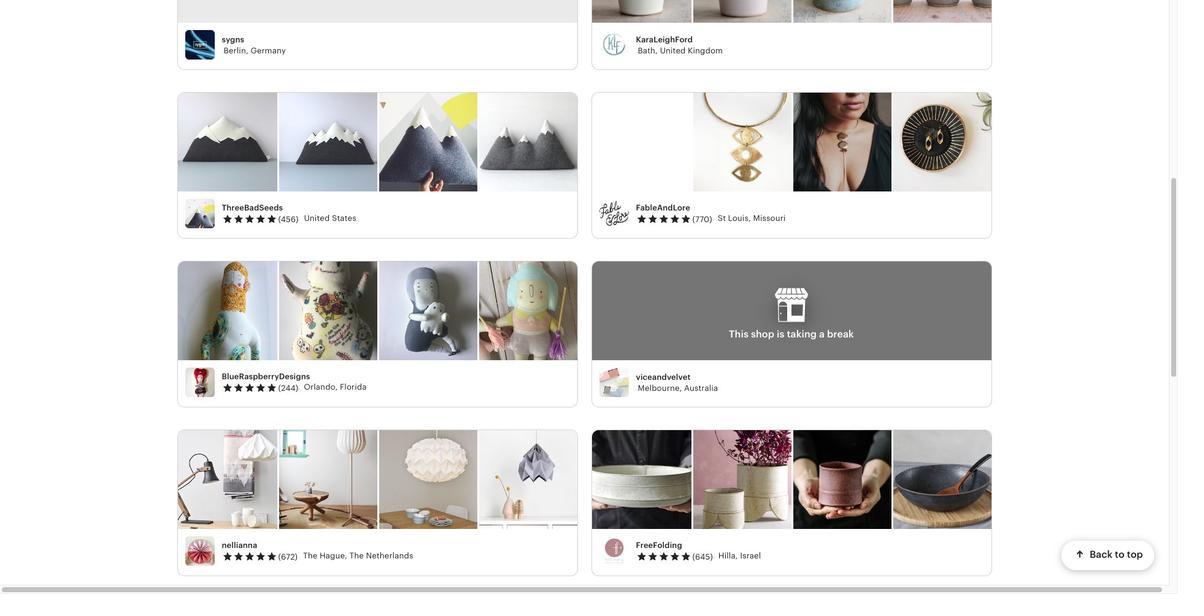 Task type: describe. For each thing, give the bounding box(es) containing it.
avatar belonging to sygns image
[[185, 30, 214, 60]]

sygns
[[222, 35, 244, 44]]

karaleighford
[[636, 35, 693, 44]]

is
[[777, 328, 785, 340]]

avatar belonging to fableandlore image
[[599, 199, 629, 228]]

viceandvelvet melbourne, australia
[[636, 373, 718, 393]]

(645)
[[693, 552, 713, 561]]

hague,
[[320, 551, 347, 561]]

avatar belonging to blueraspberrydesigns image
[[185, 368, 214, 397]]

orlando, florida
[[304, 383, 367, 392]]

a
[[819, 328, 825, 340]]

melbourne,
[[638, 383, 682, 393]]

hilla, israel
[[719, 551, 761, 561]]

the hague, the netherlands
[[303, 551, 413, 561]]

st louis, missouri
[[718, 214, 786, 223]]

freefolding
[[636, 541, 682, 550]]

1 the from the left
[[303, 551, 318, 561]]

back to top button
[[1062, 541, 1154, 570]]

united inside karaleighford bath, united kingdom
[[660, 46, 686, 55]]

missouri
[[753, 214, 786, 223]]

israel
[[740, 551, 761, 561]]

2 the from the left
[[350, 551, 364, 561]]

united states
[[304, 214, 356, 223]]

avatar belonging to threebadseeds image
[[185, 199, 214, 228]]

this
[[729, 328, 749, 340]]

threebadseeds
[[222, 203, 283, 212]]



Task type: locate. For each thing, give the bounding box(es) containing it.
karaleighford bath, united kingdom
[[636, 35, 723, 55]]

1 horizontal spatial united
[[660, 46, 686, 55]]

hilla,
[[719, 551, 738, 561]]

(770)
[[693, 215, 712, 224]]

united
[[660, 46, 686, 55], [304, 214, 330, 223]]

berlin,
[[224, 46, 248, 55]]

top
[[1127, 549, 1143, 560]]

states
[[332, 214, 356, 223]]

avatar belonging to viceandvelvet image
[[599, 368, 629, 397]]

shop
[[751, 328, 774, 340]]

florida
[[340, 383, 367, 392]]

fableandlore
[[636, 203, 690, 212]]

sygns berlin, germany
[[222, 35, 286, 55]]

louis,
[[728, 214, 751, 223]]

1 horizontal spatial the
[[350, 551, 364, 561]]

avatar belonging to freefolding image
[[599, 537, 629, 566]]

the right hague,
[[350, 551, 364, 561]]

avatar belonging to nellianna image
[[185, 537, 214, 566]]

united down karaleighford in the right top of the page
[[660, 46, 686, 55]]

back
[[1090, 549, 1113, 560]]

united left states
[[304, 214, 330, 223]]

orlando,
[[304, 383, 338, 392]]

0 horizontal spatial the
[[303, 551, 318, 561]]

this shop is taking a break
[[729, 328, 854, 340]]

viceandvelvet
[[636, 373, 691, 382]]

the
[[303, 551, 318, 561], [350, 551, 364, 561]]

1 vertical spatial united
[[304, 214, 330, 223]]

back to top
[[1090, 549, 1143, 560]]

blueraspberrydesigns
[[222, 372, 310, 381]]

to
[[1115, 549, 1125, 560]]

0 horizontal spatial united
[[304, 214, 330, 223]]

bath,
[[638, 46, 658, 55]]

st
[[718, 214, 726, 223]]

netherlands
[[366, 551, 413, 561]]

germany
[[251, 46, 286, 55]]

australia
[[684, 383, 718, 393]]

break
[[827, 328, 854, 340]]

(244)
[[278, 383, 298, 393]]

item from this shop image
[[592, 0, 692, 23], [694, 0, 792, 23], [793, 0, 892, 23], [893, 0, 991, 23], [178, 93, 278, 192], [279, 93, 377, 192], [379, 93, 477, 192], [479, 93, 577, 192], [592, 93, 692, 192], [694, 93, 792, 192], [793, 93, 892, 192], [893, 93, 991, 192], [178, 262, 278, 360], [279, 262, 377, 360], [379, 262, 477, 360], [479, 262, 577, 360], [178, 430, 278, 529], [279, 430, 377, 529], [379, 430, 477, 529], [479, 430, 577, 529], [592, 430, 692, 529], [694, 430, 792, 529], [793, 430, 892, 529], [893, 430, 991, 529]]

nellianna
[[222, 541, 257, 550]]

the right (672) at the left of the page
[[303, 551, 318, 561]]

(456)
[[278, 215, 299, 224]]

avatar belonging to karaleighford image
[[599, 30, 629, 60]]

(672)
[[278, 552, 298, 561]]

0 vertical spatial united
[[660, 46, 686, 55]]

taking
[[787, 328, 817, 340]]

kingdom
[[688, 46, 723, 55]]



Task type: vqa. For each thing, say whether or not it's contained in the screenshot.


